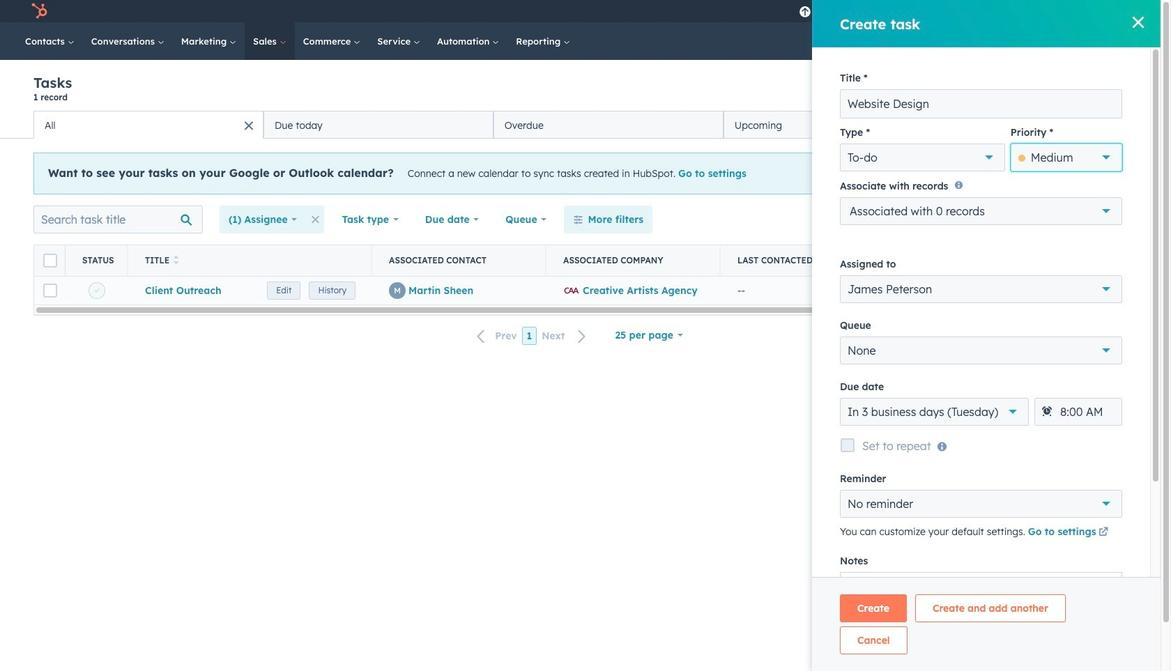 Task type: locate. For each thing, give the bounding box(es) containing it.
james peterson image
[[999, 5, 1012, 17]]

close image
[[1133, 17, 1144, 28]]

None text field
[[840, 89, 1122, 119]]

pagination navigation
[[469, 327, 595, 346]]

Search task title search field
[[33, 206, 203, 234]]

menu
[[792, 0, 1144, 22]]

press to sort. image
[[174, 255, 179, 265]]

link opens in a new window image
[[1099, 528, 1108, 538]]

tab list
[[33, 111, 953, 139]]

link opens in a new window image
[[1099, 525, 1108, 542]]

task status: not completed image
[[94, 288, 100, 294]]

column header
[[34, 245, 66, 276], [66, 245, 128, 276], [372, 245, 547, 276], [547, 245, 721, 276]]

banner
[[33, 74, 1127, 111]]

Search HubSpot search field
[[965, 29, 1112, 53]]

alert
[[33, 153, 1127, 194]]



Task type: describe. For each thing, give the bounding box(es) containing it.
close image
[[1101, 170, 1110, 178]]

HH:MM text field
[[1034, 398, 1122, 426]]

2 column header from the left
[[66, 245, 128, 276]]

3 column header from the left
[[372, 245, 547, 276]]

press to sort. element
[[174, 255, 179, 266]]

1 column header from the left
[[34, 245, 66, 276]]

4 column header from the left
[[547, 245, 721, 276]]

marketplaces image
[[894, 6, 906, 19]]



Task type: vqa. For each thing, say whether or not it's contained in the screenshot.
the leftmost Close Icon
yes



